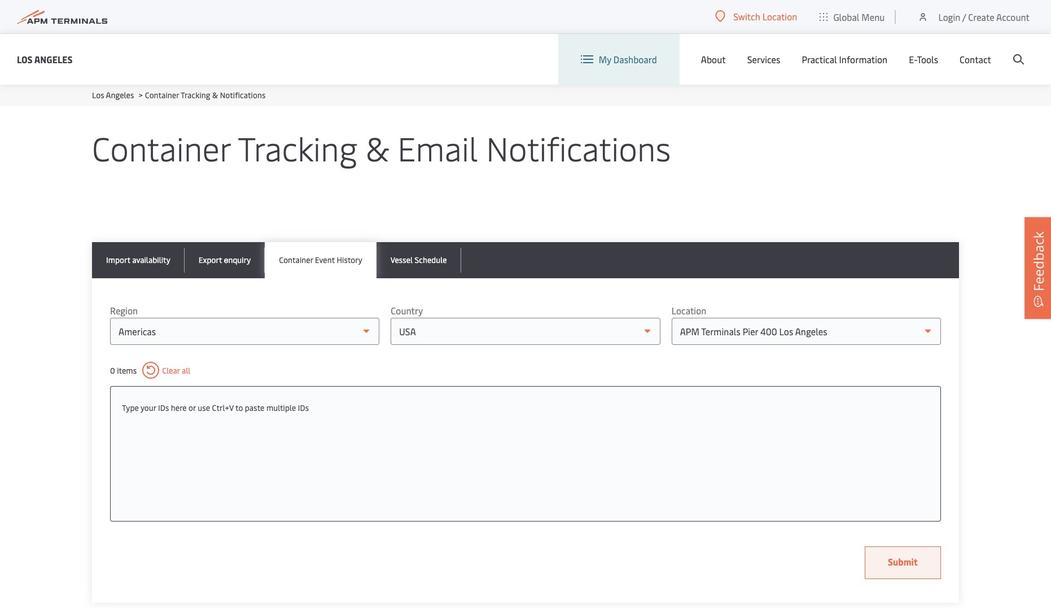 Task type: vqa. For each thing, say whether or not it's contained in the screenshot.
region
yes



Task type: locate. For each thing, give the bounding box(es) containing it.
import availability
[[106, 255, 170, 265]]

tab list containing import availability
[[92, 242, 959, 278]]

0 horizontal spatial ids
[[158, 402, 169, 413]]

container event history button
[[265, 242, 376, 278]]

1 horizontal spatial notifications
[[486, 125, 671, 170]]

ids
[[158, 402, 169, 413], [298, 402, 309, 413]]

type your ids here or use ctrl+v to paste multiple ids
[[122, 402, 309, 413]]

email
[[397, 125, 478, 170]]

my
[[599, 53, 611, 65]]

1 horizontal spatial location
[[762, 10, 797, 23]]

use
[[198, 402, 210, 413]]

tracking
[[181, 90, 210, 100], [238, 125, 357, 170]]

ids right your
[[158, 402, 169, 413]]

availability
[[132, 255, 170, 265]]

1 horizontal spatial los angeles link
[[92, 90, 134, 100]]

e-
[[909, 53, 917, 65]]

0 vertical spatial container
[[145, 90, 179, 100]]

1 vertical spatial los
[[92, 90, 104, 100]]

tab list
[[92, 242, 959, 278]]

login / create account link
[[918, 0, 1030, 33]]

submit
[[888, 555, 918, 568]]

global menu
[[833, 10, 885, 23]]

angeles for los angeles > container tracking & notifications
[[106, 90, 134, 100]]

all
[[182, 365, 190, 376]]

0 vertical spatial notifications
[[220, 90, 265, 100]]

container right the >
[[145, 90, 179, 100]]

items
[[117, 365, 137, 376]]

None text field
[[122, 398, 929, 418]]

global menu button
[[809, 0, 896, 34]]

los angeles link
[[17, 52, 73, 66], [92, 90, 134, 100]]

>
[[139, 90, 143, 100]]

container down los angeles > container tracking & notifications
[[92, 125, 230, 170]]

type
[[122, 402, 139, 413]]

clear all
[[162, 365, 190, 376]]

clear all button
[[142, 362, 190, 379]]

ids right multiple
[[298, 402, 309, 413]]

container left event
[[279, 255, 313, 265]]

export еnquiry button
[[184, 242, 265, 278]]

0 horizontal spatial los
[[17, 53, 33, 65]]

1 vertical spatial angeles
[[106, 90, 134, 100]]

login / create account
[[938, 10, 1030, 23]]

1 horizontal spatial los
[[92, 90, 104, 100]]

angeles for los angeles
[[34, 53, 73, 65]]

information
[[839, 53, 887, 65]]

notifications
[[220, 90, 265, 100], [486, 125, 671, 170]]

multiple
[[266, 402, 296, 413]]

account
[[996, 10, 1030, 23]]

0 vertical spatial &
[[212, 90, 218, 100]]

menu
[[862, 10, 885, 23]]

contact
[[960, 53, 991, 65]]

1 horizontal spatial &
[[366, 125, 389, 170]]

angeles inside los angeles link
[[34, 53, 73, 65]]

or
[[189, 402, 196, 413]]

angeles
[[34, 53, 73, 65], [106, 90, 134, 100]]

clear
[[162, 365, 180, 376]]

1 horizontal spatial ids
[[298, 402, 309, 413]]

1 horizontal spatial angeles
[[106, 90, 134, 100]]

paste
[[245, 402, 264, 413]]

submit button
[[865, 546, 941, 579]]

container tracking & email notifications
[[92, 125, 671, 170]]

0 horizontal spatial tracking
[[181, 90, 210, 100]]

1 horizontal spatial tracking
[[238, 125, 357, 170]]

e-tools
[[909, 53, 938, 65]]

vessel
[[391, 255, 413, 265]]

0 horizontal spatial angeles
[[34, 53, 73, 65]]

2 vertical spatial container
[[279, 255, 313, 265]]

switch
[[733, 10, 760, 23]]

container inside 'button'
[[279, 255, 313, 265]]

1 vertical spatial los angeles link
[[92, 90, 134, 100]]

los
[[17, 53, 33, 65], [92, 90, 104, 100]]

0 horizontal spatial los angeles link
[[17, 52, 73, 66]]

0 vertical spatial angeles
[[34, 53, 73, 65]]

export
[[199, 255, 222, 265]]

0 horizontal spatial location
[[672, 304, 706, 317]]

0 horizontal spatial &
[[212, 90, 218, 100]]

about button
[[701, 34, 726, 85]]

1 vertical spatial &
[[366, 125, 389, 170]]

here
[[171, 402, 187, 413]]

0 horizontal spatial notifications
[[220, 90, 265, 100]]

services button
[[747, 34, 780, 85]]

practical
[[802, 53, 837, 65]]

create
[[968, 10, 994, 23]]

1 vertical spatial tracking
[[238, 125, 357, 170]]

switch location
[[733, 10, 797, 23]]

container for container tracking & email notifications
[[92, 125, 230, 170]]

1 ids from the left
[[158, 402, 169, 413]]

1 vertical spatial notifications
[[486, 125, 671, 170]]

location
[[762, 10, 797, 23], [672, 304, 706, 317]]

1 vertical spatial container
[[92, 125, 230, 170]]

0
[[110, 365, 115, 376]]

0 vertical spatial los
[[17, 53, 33, 65]]

feedback
[[1029, 231, 1048, 291]]

login
[[938, 10, 960, 23]]

container
[[145, 90, 179, 100], [92, 125, 230, 170], [279, 255, 313, 265]]

&
[[212, 90, 218, 100], [366, 125, 389, 170]]

global
[[833, 10, 859, 23]]

e-tools button
[[909, 34, 938, 85]]



Task type: describe. For each thing, give the bounding box(es) containing it.
vessel schedule button
[[376, 242, 461, 278]]

los angeles > container tracking & notifications
[[92, 90, 265, 100]]

ctrl+v
[[212, 402, 234, 413]]

2 ids from the left
[[298, 402, 309, 413]]

0 vertical spatial los angeles link
[[17, 52, 73, 66]]

contact button
[[960, 34, 991, 85]]

event
[[315, 255, 335, 265]]

my dashboard button
[[581, 34, 657, 85]]

/
[[962, 10, 966, 23]]

practical information
[[802, 53, 887, 65]]

my dashboard
[[599, 53, 657, 65]]

0 items
[[110, 365, 137, 376]]

practical information button
[[802, 34, 887, 85]]

switch location button
[[715, 10, 797, 23]]

los for los angeles > container tracking & notifications
[[92, 90, 104, 100]]

import
[[106, 255, 130, 265]]

los angeles
[[17, 53, 73, 65]]

vessel schedule
[[391, 255, 447, 265]]

import availability button
[[92, 242, 184, 278]]

los for los angeles
[[17, 53, 33, 65]]

schedule
[[415, 255, 447, 265]]

to
[[235, 402, 243, 413]]

1 vertical spatial location
[[672, 304, 706, 317]]

your
[[141, 402, 156, 413]]

feedback button
[[1025, 217, 1051, 319]]

history
[[337, 255, 362, 265]]

еnquiry
[[224, 255, 251, 265]]

services
[[747, 53, 780, 65]]

0 vertical spatial location
[[762, 10, 797, 23]]

tools
[[917, 53, 938, 65]]

region
[[110, 304, 138, 317]]

about
[[701, 53, 726, 65]]

dashboard
[[613, 53, 657, 65]]

export еnquiry
[[199, 255, 251, 265]]

container event history
[[279, 255, 362, 265]]

0 vertical spatial tracking
[[181, 90, 210, 100]]

container for container event history
[[279, 255, 313, 265]]

country
[[391, 304, 423, 317]]



